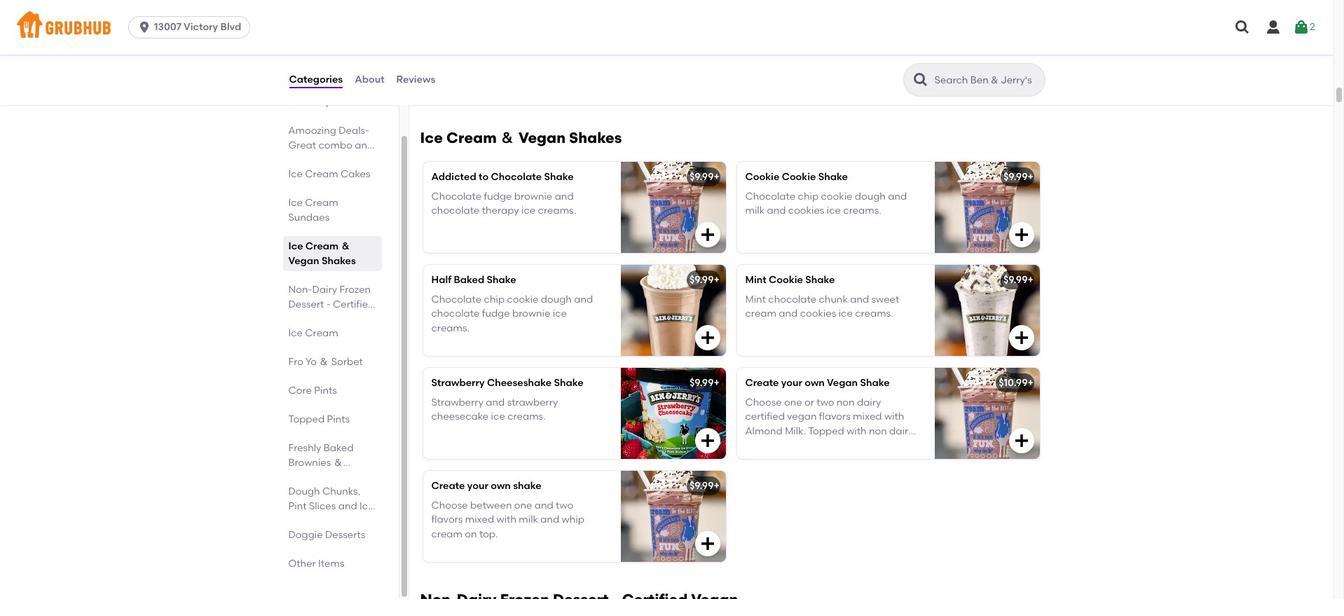 Task type: locate. For each thing, give the bounding box(es) containing it.
brownie inside chocolate chip cookie dough and chocolate fudge brownie ice creams.
[[512, 308, 551, 320]]

0 vertical spatial one
[[784, 397, 802, 409]]

cream up sundaes
[[305, 197, 338, 209]]

milk inside choose between one and two flavors mixed with milk and whip cream on top.
[[519, 514, 538, 526]]

shakes up frozen
[[322, 255, 356, 267]]

mixed down create your own vegan shake
[[853, 411, 882, 423]]

topped up "freshly"
[[288, 414, 325, 425]]

choose inside choose between one and two flavors mixed with milk and whip cream on top.
[[431, 500, 468, 512]]

+ for chocolate chip cookie dough and milk and cookies ice creams.
[[1028, 171, 1034, 183]]

0 vertical spatial chip
[[798, 191, 819, 203]]

svg image for mint cookie shake
[[1013, 329, 1030, 346]]

chip down half baked shake
[[484, 294, 505, 306]]

cookies inside the "mint chocolate chunk and sweet cream and cookies ice creams."
[[800, 308, 836, 320]]

pint
[[288, 500, 307, 512]]

shake for chocolate chip cookie dough and milk and cookies ice creams.
[[819, 171, 848, 183]]

cream up doggie
[[288, 515, 322, 527]]

cream up to
[[446, 129, 497, 146]]

chocolate inside chocolate fudge brownie and chocolate therapy ice creams.
[[431, 191, 482, 203]]

topped pints
[[288, 414, 350, 425]]

flavors right vegan
[[819, 411, 851, 423]]

chip for cookie
[[798, 191, 819, 203]]

cookie inside chocolate chip cookie dough and chocolate fudge brownie ice creams.
[[507, 294, 539, 306]]

1 horizontal spatial cookie
[[821, 191, 853, 203]]

cookie down half baked shake
[[507, 294, 539, 306]]

1 horizontal spatial baked
[[454, 274, 484, 286]]

2 horizontal spatial dairy
[[626, 45, 651, 57]]

own for vegan
[[805, 377, 825, 389]]

cookies for ＆
[[562, 45, 600, 57]]

chocolate up chocolate fudge brownie and chocolate therapy ice creams.
[[491, 171, 542, 183]]

0 horizontal spatial flavors
[[431, 514, 463, 526]]

yo
[[306, 356, 317, 368]]

＆
[[549, 45, 559, 57], [543, 74, 553, 86], [500, 129, 515, 146], [341, 240, 351, 252], [319, 356, 329, 368], [333, 457, 343, 469]]

0 horizontal spatial milk
[[519, 514, 538, 526]]

dough inside chocolate chip cookie dough and chocolate fudge brownie ice creams.
[[541, 294, 572, 306]]

creams. inside 'chocolate chip cookie dough and milk and cookies ice creams.'
[[843, 205, 882, 217]]

non- up dairy),
[[602, 45, 626, 57]]

ice inside strawberry and strawberry cheesecake ice creams.
[[491, 411, 505, 423]]

sweet
[[872, 294, 899, 306]]

1 horizontal spatial whip
[[745, 439, 768, 451]]

chocolate up cones,
[[431, 60, 482, 72]]

＆ up the addicted to chocolate shake
[[500, 129, 515, 146]]

ice up addicted
[[420, 129, 443, 146]]

creams.
[[538, 205, 576, 217], [843, 205, 882, 217], [855, 308, 893, 320], [431, 322, 470, 334], [508, 411, 546, 423]]

ice down chunks,
[[360, 500, 374, 512]]

1 vertical spatial cookie
[[507, 294, 539, 306]]

1 mint from the top
[[745, 274, 767, 286]]

svg image for half baked shake
[[699, 329, 716, 346]]

1 vertical spatial dairy
[[890, 425, 914, 437]]

cream up fro yo ＆ sorbet
[[305, 327, 338, 339]]

mint cookie shake
[[745, 274, 835, 286]]

cookies down cookie cookie shake
[[788, 205, 825, 217]]

cream inside the "mint chocolate chunk and sweet cream and cookies ice creams."
[[745, 308, 777, 320]]

0 vertical spatial own
[[805, 377, 825, 389]]

come
[[288, 169, 318, 181]]

shake up 'chocolate chip cookie dough and milk and cookies ice creams.'
[[819, 171, 848, 183]]

0 vertical spatial mint
[[745, 274, 767, 286]]

and
[[653, 45, 672, 57], [355, 139, 374, 151], [555, 191, 574, 203], [888, 191, 907, 203], [767, 205, 786, 217], [574, 294, 593, 306], [850, 294, 869, 306], [779, 308, 798, 320], [486, 397, 505, 409], [535, 500, 554, 512], [338, 500, 357, 512], [541, 514, 559, 526]]

0 vertical spatial strawberry
[[431, 377, 485, 389]]

0 horizontal spatial one
[[514, 500, 532, 512]]

svg image
[[1234, 19, 1251, 36], [1265, 19, 1282, 36], [1013, 226, 1030, 243], [699, 432, 716, 449], [1013, 432, 1030, 449]]

0 horizontal spatial mixed
[[465, 514, 494, 526]]

shake
[[544, 171, 574, 183], [819, 171, 848, 183], [487, 274, 516, 286], [806, 274, 835, 286], [554, 377, 584, 389], [860, 377, 890, 389]]

svg image for cookie cookie shake
[[1013, 226, 1030, 243]]

0 horizontal spatial whip
[[562, 514, 585, 526]]

deals-
[[339, 125, 369, 137]]

0 vertical spatial flavors
[[819, 411, 851, 423]]

main navigation navigation
[[0, 0, 1334, 55]]

chocolate for half
[[431, 294, 482, 306]]

chip down cookie cookie shake
[[798, 191, 819, 203]]

1 horizontal spatial two
[[817, 397, 834, 409]]

ice up fro
[[288, 327, 303, 339]]

addicted to chocolate shake image
[[621, 162, 726, 253]]

1 horizontal spatial one
[[784, 397, 802, 409]]

0 horizontal spatial shakes
[[322, 255, 356, 267]]

pints down core pints
[[327, 414, 350, 425]]

shakes
[[569, 129, 622, 146], [322, 255, 356, 267]]

1 vertical spatial pints
[[327, 414, 350, 425]]

1 vertical spatial one
[[514, 500, 532, 512]]

and inside chocolate fudge brownie and chocolate therapy ice creams.
[[555, 191, 574, 203]]

chocolate inside 'chocolate chip cookie dough and milk and cookies ice creams.'
[[745, 191, 796, 203]]

chocolate down chip at left top
[[465, 74, 513, 86]]

2 button
[[1293, 15, 1316, 40]]

milk down cookie cookie shake
[[745, 205, 765, 217]]

1 horizontal spatial chip
[[798, 191, 819, 203]]

vegan up choose one or two non dairy certified vegan flavors mixed with almond milk. topped with non dairy whip cream.
[[827, 377, 858, 389]]

baked up brownies
[[324, 442, 354, 454]]

non
[[837, 397, 855, 409], [869, 425, 887, 437]]

dough down jumbo
[[288, 486, 320, 498]]

frozen
[[340, 284, 371, 296]]

strawberry for strawberry cheeseshake shake
[[431, 377, 485, 389]]

dairy
[[857, 397, 881, 409], [890, 425, 914, 437]]

your for one
[[781, 377, 802, 389]]

2 mint from the top
[[745, 294, 766, 306]]

dairy up chip at left top
[[477, 45, 502, 57]]

choose up "on"
[[431, 500, 468, 512]]

chocolate inside the "mint chocolate chunk and sweet cream and cookies ice creams."
[[768, 294, 817, 306]]

1 vertical spatial fudge
[[482, 308, 510, 320]]

two inside choose between one and two flavors mixed with milk and whip cream on top.
[[556, 500, 574, 512]]

flavors inside choose between one and two flavors mixed with milk and whip cream on top.
[[431, 514, 463, 526]]

other
[[288, 558, 316, 570]]

chocolate inside chocolate chip cookie dough and chocolate fudge brownie ice creams.
[[431, 294, 482, 306]]

between
[[470, 500, 512, 512]]

cookie down cookie cookie shake
[[821, 191, 853, 203]]

mint chocolate chunk and sweet cream and cookies ice creams.
[[745, 294, 899, 320]]

cookies inside 'chocolate chip cookie dough and milk and cookies ice creams.'
[[788, 205, 825, 217]]

strawberry for strawberry and strawberry cheesecake ice creams.
[[431, 397, 484, 409]]

ice inside 'chocolate chip cookie dough and milk and cookies ice creams.'
[[827, 205, 841, 217]]

0 horizontal spatial choose
[[431, 500, 468, 512]]

1 horizontal spatial topped
[[808, 425, 844, 437]]

two
[[817, 397, 834, 409], [556, 500, 574, 512]]

core pints
[[288, 385, 337, 397]]

1 vertical spatial choose
[[431, 500, 468, 512]]

1 horizontal spatial your
[[781, 377, 802, 389]]

0 horizontal spatial cookies
[[325, 472, 363, 484]]

1 vertical spatial mint
[[745, 294, 766, 306]]

0 horizontal spatial two
[[556, 500, 574, 512]]

＆ right pints(p.b.
[[549, 45, 559, 57]]

+ for chocolate fudge brownie and chocolate therapy ice creams.
[[714, 171, 720, 183]]

1 vertical spatial baked
[[324, 442, 354, 454]]

1 vertical spatial create
[[431, 480, 465, 492]]

core
[[288, 385, 312, 397]]

chocolate
[[431, 60, 482, 72], [491, 171, 542, 183], [431, 191, 482, 203], [745, 191, 796, 203], [431, 294, 482, 306]]

cream inside the freshly baked brownies ＆ jumbo cookies dough chunks, pint slices and ice cream sandwhiches
[[288, 515, 322, 527]]

1 vertical spatial brownie
[[512, 308, 551, 320]]

create your own shake image
[[621, 471, 726, 562]]

dough
[[545, 60, 577, 72], [288, 486, 320, 498]]

svg image for strawberry cheeseshake shake
[[699, 432, 716, 449]]

13007
[[154, 21, 181, 33]]

0 horizontal spatial dairy
[[857, 397, 881, 409]]

2 strawberry from the top
[[431, 397, 484, 409]]

mixed inside choose one or two non dairy certified vegan flavors mixed with almond milk. topped with non dairy whip cream.
[[853, 411, 882, 423]]

1 vertical spatial with
[[847, 425, 867, 437]]

cookie cookie shake
[[745, 171, 848, 183]]

1 horizontal spatial create
[[745, 377, 779, 389]]

chocolate down the half
[[431, 294, 482, 306]]

ice inside the freshly baked brownies ＆ jumbo cookies dough chunks, pint slices and ice cream sandwhiches
[[360, 500, 374, 512]]

ice up sundaes
[[288, 197, 303, 209]]

baked right the half
[[454, 274, 484, 286]]

1 strawberry from the top
[[431, 377, 485, 389]]

1 vertical spatial cookies
[[325, 472, 363, 484]]

crushed
[[556, 74, 594, 86]]

0 vertical spatial choose
[[745, 397, 782, 409]]

cookies up crushed
[[562, 45, 600, 57]]

shake up chocolate chip cookie dough and chocolate fudge brownie ice creams.
[[487, 274, 516, 286]]

1 vertical spatial dough
[[541, 294, 572, 306]]

cream inside choose between one and two flavors mixed with milk and whip cream on top.
[[431, 528, 463, 540]]

sandwhiches
[[288, 530, 352, 542]]

brownie up therapy
[[514, 191, 553, 203]]

flavors down create your own shake
[[431, 514, 463, 526]]

0 vertical spatial your
[[781, 377, 802, 389]]

ice down sundaes
[[288, 240, 303, 252]]

dough up crushed
[[545, 60, 577, 72]]

0 vertical spatial cookies
[[562, 45, 600, 57]]

chocolate inside two non-dairy pints(p.b. ＆ cookies non-dairy and chocolate chip cookie dough non-dairy), sugar cones, chocolate syrup ＆ crushed sandwich cookies.
[[431, 60, 482, 72]]

certified
[[333, 299, 374, 311]]

half baked shake image
[[621, 265, 726, 356]]

ice down 'package'
[[288, 168, 303, 180]]

1 horizontal spatial choose
[[745, 397, 782, 409]]

0 horizontal spatial your
[[467, 480, 488, 492]]

choose up certified
[[745, 397, 782, 409]]

chocolate
[[465, 74, 513, 86], [431, 205, 480, 217], [768, 294, 817, 306], [431, 308, 480, 320]]

$9.99 for choose between one and two flavors mixed with milk and whip cream on top.
[[690, 480, 714, 492]]

1 vertical spatial mixed
[[465, 514, 494, 526]]

cookies inside the freshly baked brownies ＆ jumbo cookies dough chunks, pint slices and ice cream sandwhiches
[[325, 472, 363, 484]]

with inside choose between one and two flavors mixed with milk and whip cream on top.
[[497, 514, 517, 526]]

mint for mint chocolate chunk and sweet cream and cookies ice creams.
[[745, 294, 766, 306]]

1 horizontal spatial own
[[805, 377, 825, 389]]

your
[[781, 377, 802, 389], [467, 480, 488, 492]]

ice inside the "mint chocolate chunk and sweet cream and cookies ice creams."
[[839, 308, 853, 320]]

cookies up chunks,
[[325, 472, 363, 484]]

chunks,
[[322, 486, 360, 498]]

cookies for chip
[[788, 205, 825, 217]]

vegan down dessert
[[288, 313, 319, 325]]

pints for core pints
[[314, 385, 337, 397]]

1 horizontal spatial mixed
[[853, 411, 882, 423]]

your up vegan
[[781, 377, 802, 389]]

1 horizontal spatial cookies
[[562, 45, 600, 57]]

$9.99 for chocolate chip cookie dough and chocolate fudge brownie ice creams.
[[690, 274, 714, 286]]

one down shake
[[514, 500, 532, 512]]

1 horizontal spatial milk
[[745, 205, 765, 217]]

0 horizontal spatial dough
[[288, 486, 320, 498]]

0 vertical spatial two
[[817, 397, 834, 409]]

2 horizontal spatial with
[[884, 411, 904, 423]]

cookies
[[562, 45, 600, 57], [325, 472, 363, 484]]

cream.
[[770, 439, 804, 451]]

most popular
[[288, 96, 351, 108]]

cookies
[[788, 205, 825, 217], [800, 308, 836, 320]]

1 vertical spatial own
[[491, 480, 511, 492]]

1 vertical spatial milk
[[519, 514, 538, 526]]

brownie
[[514, 191, 553, 203], [512, 308, 551, 320]]

0 vertical spatial mixed
[[853, 411, 882, 423]]

0 horizontal spatial create
[[431, 480, 465, 492]]

fudge down half baked shake
[[482, 308, 510, 320]]

strawberry and strawberry cheesecake ice creams.
[[431, 397, 558, 423]]

cream
[[446, 129, 497, 146], [305, 168, 338, 180], [305, 197, 338, 209], [306, 240, 339, 252], [305, 327, 338, 339], [288, 515, 322, 527]]

chocolate down the half
[[431, 308, 480, 320]]

cream inside the "ice cream ＆ vegan shakes"
[[306, 240, 339, 252]]

cream down sundaes
[[306, 240, 339, 252]]

cookie inside two non-dairy pints(p.b. ＆ cookies non-dairy and chocolate chip cookie dough non-dairy), sugar cones, chocolate syrup ＆ crushed sandwich cookies.
[[509, 60, 543, 72]]

topped down vegan
[[808, 425, 844, 437]]

chocolate down addicted
[[431, 205, 480, 217]]

0 vertical spatial cookies
[[788, 205, 825, 217]]

cookies down chunk
[[800, 308, 836, 320]]

0 horizontal spatial with
[[497, 514, 517, 526]]

mixed up "on"
[[465, 514, 494, 526]]

reviews
[[396, 73, 435, 85]]

1 horizontal spatial non
[[869, 425, 887, 437]]

0 vertical spatial ice cream ＆ vegan shakes
[[420, 129, 622, 146]]

1 vertical spatial chip
[[484, 294, 505, 306]]

chocolate down cookie cookie shake
[[745, 191, 796, 203]]

0 vertical spatial cookie
[[821, 191, 853, 203]]

1 horizontal spatial flavors
[[819, 411, 851, 423]]

dairy
[[477, 45, 502, 57], [626, 45, 651, 57], [312, 284, 337, 296]]

0 horizontal spatial own
[[491, 480, 511, 492]]

$9.99 for chocolate fudge brownie and chocolate therapy ice creams.
[[690, 171, 714, 183]]

shake up chunk
[[806, 274, 835, 286]]

2 vertical spatial with
[[497, 514, 517, 526]]

addicted to chocolate shake
[[431, 171, 574, 183]]

cream inside non-dairy frozen dessert - certified vegan ice cream
[[305, 327, 338, 339]]

0 horizontal spatial cookie
[[507, 294, 539, 306]]

shake for strawberry and strawberry cheesecake ice creams.
[[554, 377, 584, 389]]

topped
[[288, 414, 325, 425], [808, 425, 844, 437]]

0 vertical spatial create
[[745, 377, 779, 389]]

1 horizontal spatial shakes
[[569, 129, 622, 146]]

create up "on"
[[431, 480, 465, 492]]

＆ right brownies
[[333, 457, 343, 469]]

fudge up therapy
[[484, 191, 512, 203]]

two
[[431, 45, 450, 57]]

chocolate inside chocolate chip cookie dough and chocolate fudge brownie ice creams.
[[431, 308, 480, 320]]

svg image for create your own vegan shake
[[1013, 432, 1030, 449]]

1 vertical spatial whip
[[562, 514, 585, 526]]

one left or
[[784, 397, 802, 409]]

+ for choose one or two non dairy certified vegan flavors mixed with almond milk. topped with non dairy whip cream.
[[1028, 377, 1034, 389]]

creams. inside chocolate chip cookie dough and chocolate fudge brownie ice creams.
[[431, 322, 470, 334]]

other items
[[288, 558, 345, 570]]

0 horizontal spatial ice cream ＆ vegan shakes
[[288, 240, 356, 267]]

$9.99 +
[[690, 171, 720, 183], [1004, 171, 1034, 183], [690, 274, 720, 286], [1004, 274, 1034, 286], [690, 377, 720, 389], [690, 480, 720, 492]]

dough inside 'chocolate chip cookie dough and milk and cookies ice creams.'
[[855, 191, 886, 203]]

cream left "on"
[[431, 528, 463, 540]]

one inside choose between one and two flavors mixed with milk and whip cream on top.
[[514, 500, 532, 512]]

ice inside non-dairy frozen dessert - certified vegan ice cream
[[288, 327, 303, 339]]

dairy),
[[603, 60, 634, 72]]

chocolate down the "mint cookie shake"
[[768, 294, 817, 306]]

0 vertical spatial cream
[[745, 308, 777, 320]]

pints right core
[[314, 385, 337, 397]]

shake up strawberry
[[554, 377, 584, 389]]

chip inside chocolate chip cookie dough and chocolate fudge brownie ice creams.
[[484, 294, 505, 306]]

dairy up -
[[312, 284, 337, 296]]

0 vertical spatial whip
[[745, 439, 768, 451]]

ice inside chocolate fudge brownie and chocolate therapy ice creams.
[[522, 205, 536, 217]]

one inside choose one or two non dairy certified vegan flavors mixed with almond milk. topped with non dairy whip cream.
[[784, 397, 802, 409]]

dairy up the sugar
[[626, 45, 651, 57]]

ice cream ＆ vegan shakes up the addicted to chocolate shake
[[420, 129, 622, 146]]

1 vertical spatial ice cream ＆ vegan shakes
[[288, 240, 356, 267]]

strawberry cheeseshake shake image
[[621, 368, 726, 459]]

choose inside choose one or two non dairy certified vegan flavors mixed with almond milk. topped with non dairy whip cream.
[[745, 397, 782, 409]]

1 vertical spatial strawberry
[[431, 397, 484, 409]]

chip
[[798, 191, 819, 203], [484, 294, 505, 306]]

svg image inside 13007 victory blvd button
[[137, 20, 151, 34]]

create up certified
[[745, 377, 779, 389]]

0 vertical spatial dairy
[[857, 397, 881, 409]]

vegan
[[519, 129, 566, 146], [288, 255, 319, 267], [288, 313, 319, 325], [827, 377, 858, 389]]

0 vertical spatial baked
[[454, 274, 484, 286]]

creams. inside strawberry and strawberry cheesecake ice creams.
[[508, 411, 546, 423]]

milk inside 'chocolate chip cookie dough and milk and cookies ice creams.'
[[745, 205, 765, 217]]

1 horizontal spatial with
[[847, 425, 867, 437]]

cream down the "mint cookie shake"
[[745, 308, 777, 320]]

desserts
[[325, 529, 365, 541]]

ice inside chocolate chip cookie dough and chocolate fudge brownie ice creams.
[[553, 308, 567, 320]]

0 vertical spatial dough
[[545, 60, 577, 72]]

1 vertical spatial dough
[[288, 486, 320, 498]]

mint inside the "mint chocolate chunk and sweet cream and cookies ice creams."
[[745, 294, 766, 306]]

1 vertical spatial non
[[869, 425, 887, 437]]

cookies inside two non-dairy pints(p.b. ＆ cookies non-dairy and chocolate chip cookie dough non-dairy), sugar cones, chocolate syrup ＆ crushed sandwich cookies.
[[562, 45, 600, 57]]

0 vertical spatial milk
[[745, 205, 765, 217]]

0 vertical spatial fudge
[[484, 191, 512, 203]]

non- up dessert
[[288, 284, 312, 296]]

create your own vegan shake image
[[935, 368, 1040, 459]]

your up the between at bottom left
[[467, 480, 488, 492]]

$9.99
[[690, 171, 714, 183], [1004, 171, 1028, 183], [690, 274, 714, 286], [1004, 274, 1028, 286], [690, 377, 714, 389], [690, 480, 714, 492]]

create
[[745, 377, 779, 389], [431, 480, 465, 492]]

certified
[[745, 411, 785, 423]]

0 vertical spatial brownie
[[514, 191, 553, 203]]

two inside choose one or two non dairy certified vegan flavors mixed with almond milk. topped with non dairy whip cream.
[[817, 397, 834, 409]]

ice inside ice cream sundaes
[[288, 197, 303, 209]]

0 horizontal spatial baked
[[324, 442, 354, 454]]

non-
[[453, 45, 477, 57], [602, 45, 626, 57], [579, 60, 603, 72], [288, 284, 312, 296]]

whip inside choose between one and two flavors mixed with milk and whip cream on top.
[[562, 514, 585, 526]]

fudge
[[484, 191, 512, 203], [482, 308, 510, 320]]

brownie down half baked shake
[[512, 308, 551, 320]]

+
[[714, 171, 720, 183], [1028, 171, 1034, 183], [714, 274, 720, 286], [1028, 274, 1034, 286], [714, 377, 720, 389], [1028, 377, 1034, 389], [714, 480, 720, 492]]

creams. inside the "mint chocolate chunk and sweet cream and cookies ice creams."
[[855, 308, 893, 320]]

popular
[[314, 96, 351, 108]]

1 vertical spatial two
[[556, 500, 574, 512]]

1 horizontal spatial dough
[[855, 191, 886, 203]]

chocolate inside chocolate fudge brownie and chocolate therapy ice creams.
[[431, 205, 480, 217]]

ice cream ＆ vegan shakes down sundaes
[[288, 240, 356, 267]]

0 horizontal spatial dairy
[[312, 284, 337, 296]]

get
[[320, 169, 336, 181]]

1 vertical spatial flavors
[[431, 514, 463, 526]]

sandwich
[[596, 74, 642, 86]]

shakes down crushed
[[569, 129, 622, 146]]

ice cream cakes
[[288, 168, 371, 180]]

0 horizontal spatial cream
[[431, 528, 463, 540]]

own up the between at bottom left
[[491, 480, 511, 492]]

0 vertical spatial non
[[837, 397, 855, 409]]

＆ inside the freshly baked brownies ＆ jumbo cookies dough chunks, pint slices and ice cream sandwhiches
[[333, 457, 343, 469]]

1 vertical spatial cream
[[431, 528, 463, 540]]

+ for choose between one and two flavors mixed with milk and whip cream on top.
[[714, 480, 720, 492]]

chocolate down addicted
[[431, 191, 482, 203]]

chocolate for addicted
[[431, 191, 482, 203]]

0 horizontal spatial dough
[[541, 294, 572, 306]]

non- inside non-dairy frozen dessert - certified vegan ice cream
[[288, 284, 312, 296]]

1 horizontal spatial dairy
[[890, 425, 914, 437]]

dough
[[855, 191, 886, 203], [541, 294, 572, 306]]

chip inside 'chocolate chip cookie dough and milk and cookies ice creams.'
[[798, 191, 819, 203]]

cookie inside 'chocolate chip cookie dough and milk and cookies ice creams.'
[[821, 191, 853, 203]]

own up or
[[805, 377, 825, 389]]

topped inside choose one or two non dairy certified vegan flavors mixed with almond milk. topped with non dairy whip cream.
[[808, 425, 844, 437]]

0 vertical spatial dough
[[855, 191, 886, 203]]

shake up choose one or two non dairy certified vegan flavors mixed with almond milk. topped with non dairy whip cream.
[[860, 377, 890, 389]]

＆ up frozen
[[341, 240, 351, 252]]

creams. for mint chocolate chunk and sweet cream and cookies ice creams.
[[855, 308, 893, 320]]

strawberry inside strawberry and strawberry cheesecake ice creams.
[[431, 397, 484, 409]]

svg image
[[1293, 19, 1310, 36], [137, 20, 151, 34], [699, 226, 716, 243], [699, 329, 716, 346], [1013, 329, 1030, 346], [699, 535, 716, 552]]

pints for topped pints
[[327, 414, 350, 425]]

13007 victory blvd
[[154, 21, 241, 33]]

svg image inside 2 button
[[1293, 19, 1310, 36]]

milk down shake
[[519, 514, 538, 526]]

chip for baked
[[484, 294, 505, 306]]

mint for mint cookie shake
[[745, 274, 767, 286]]

1 vertical spatial cookies
[[800, 308, 836, 320]]

cookies for chocolate
[[800, 308, 836, 320]]

cream inside ice cream sundaes
[[305, 197, 338, 209]]

whip inside choose one or two non dairy certified vegan flavors mixed with almond milk. topped with non dairy whip cream.
[[745, 439, 768, 451]]

non- up crushed
[[579, 60, 603, 72]]

baked inside the freshly baked brownies ＆ jumbo cookies dough chunks, pint slices and ice cream sandwhiches
[[324, 442, 354, 454]]

create for create your own vegan shake
[[745, 377, 779, 389]]

choose for mixed
[[431, 500, 468, 512]]

shake for mint chocolate chunk and sweet cream and cookies ice creams.
[[806, 274, 835, 286]]



Task type: vqa. For each thing, say whether or not it's contained in the screenshot.
YAKI Shrimp Gyoza "image"
no



Task type: describe. For each thing, give the bounding box(es) containing it.
brownie inside chocolate fudge brownie and chocolate therapy ice creams.
[[514, 191, 553, 203]]

ice for mint chocolate chunk and sweet cream and cookies ice creams.
[[839, 308, 853, 320]]

top.
[[479, 528, 498, 540]]

choose one or two non dairy certified vegan flavors mixed with almond milk. topped with non dairy whip cream.
[[745, 397, 914, 451]]

two non-dairy pints(p.b. ＆ cookies non-dairy and chocolate chip cookie dough non-dairy), sugar cones, chocolate syrup ＆ crushed sandwich cookies. button
[[423, 17, 726, 100]]

own for shake
[[491, 480, 511, 492]]

$9.99 + for choose between one and two flavors mixed with milk and whip cream on top.
[[690, 480, 720, 492]]

half baked shake
[[431, 274, 516, 286]]

flavors inside choose one or two non dairy certified vegan flavors mixed with almond milk. topped with non dairy whip cream.
[[819, 411, 851, 423]]

$9.99 for strawberry and strawberry cheesecake ice creams.
[[690, 377, 714, 389]]

vegan up dessert
[[288, 255, 319, 267]]

freshly
[[288, 442, 321, 454]]

on
[[465, 528, 477, 540]]

create for create your own shake
[[431, 480, 465, 492]]

0 vertical spatial with
[[884, 411, 904, 423]]

syrup
[[515, 74, 541, 86]]

2
[[1310, 21, 1316, 33]]

and inside amoozing deals- great combo and package deals. come get em!!
[[355, 139, 374, 151]]

cookie for cookies
[[821, 191, 853, 203]]

choose for certified
[[745, 397, 782, 409]]

dough for cookies
[[855, 191, 886, 203]]

amoozing deals- great combo and package deals. come get em!!
[[288, 125, 374, 181]]

＆ right syrup
[[543, 74, 553, 86]]

great
[[288, 139, 316, 151]]

dessert
[[288, 299, 324, 311]]

chocolate chip cookie dough and milk and cookies ice creams.
[[745, 191, 907, 217]]

create your own vegan shake
[[745, 377, 890, 389]]

cakes
[[341, 168, 371, 180]]

milk.
[[785, 425, 806, 437]]

almond
[[745, 425, 783, 437]]

$9.99 for chocolate chip cookie dough and milk and cookies ice creams.
[[1004, 171, 1028, 183]]

$9.99 + for chocolate chip cookie dough and milk and cookies ice creams.
[[1004, 171, 1034, 183]]

chocolate chip cookie dough and chocolate fudge brownie ice creams.
[[431, 294, 593, 334]]

non- right two
[[453, 45, 477, 57]]

and inside strawberry and strawberry cheesecake ice creams.
[[486, 397, 505, 409]]

search icon image
[[912, 71, 929, 88]]

non-dairy frozen dessert - certified vegan ice cream
[[288, 284, 374, 339]]

deals.
[[333, 154, 361, 166]]

about button
[[354, 55, 385, 105]]

0 horizontal spatial non
[[837, 397, 855, 409]]

baked for brownies
[[324, 442, 354, 454]]

sugar
[[636, 60, 663, 72]]

Search Ben & Jerry's search field
[[933, 74, 1041, 87]]

jumbo
[[288, 472, 322, 484]]

+ for chocolate chip cookie dough and chocolate fudge brownie ice creams.
[[714, 274, 720, 286]]

choose between one and two flavors mixed with milk and whip cream on top.
[[431, 500, 585, 540]]

$10.99 +
[[999, 377, 1034, 389]]

-
[[326, 299, 331, 311]]

svg image for create your own shake
[[699, 535, 716, 552]]

vegan
[[787, 411, 817, 423]]

most
[[288, 96, 311, 108]]

or
[[805, 397, 814, 409]]

items
[[318, 558, 345, 570]]

1 vertical spatial shakes
[[322, 255, 356, 267]]

victory
[[184, 21, 218, 33]]

your for between
[[467, 480, 488, 492]]

em!!
[[338, 169, 359, 181]]

half
[[431, 274, 451, 286]]

dough for brownie
[[541, 294, 572, 306]]

cones,
[[431, 74, 462, 86]]

cookie cookie shake image
[[935, 162, 1040, 253]]

+ for strawberry and strawberry cheesecake ice creams.
[[714, 377, 720, 389]]

about
[[355, 73, 385, 85]]

fudge inside chocolate fudge brownie and chocolate therapy ice creams.
[[484, 191, 512, 203]]

creams. for chocolate chip cookie dough and milk and cookies ice creams.
[[843, 205, 882, 217]]

vegan up the addicted to chocolate shake
[[519, 129, 566, 146]]

chocolate for cookie
[[745, 191, 796, 203]]

$9.99 + for chocolate fudge brownie and chocolate therapy ice creams.
[[690, 171, 720, 183]]

package
[[288, 154, 331, 166]]

slices
[[309, 500, 336, 512]]

blvd
[[220, 21, 241, 33]]

cookies.
[[431, 88, 470, 100]]

doggie
[[288, 529, 323, 541]]

strawberry
[[507, 397, 558, 409]]

to
[[479, 171, 489, 183]]

+ for mint chocolate chunk and sweet cream and cookies ice creams.
[[1028, 274, 1034, 286]]

1 horizontal spatial dairy
[[477, 45, 502, 57]]

fudge inside chocolate chip cookie dough and chocolate fudge brownie ice creams.
[[482, 308, 510, 320]]

$9.99 + for strawberry and strawberry cheesecake ice creams.
[[690, 377, 720, 389]]

mint cookie shake image
[[935, 265, 1040, 356]]

categories button
[[288, 55, 344, 105]]

0 vertical spatial shakes
[[569, 129, 622, 146]]

doggie desserts
[[288, 529, 365, 541]]

creams. inside chocolate fudge brownie and chocolate therapy ice creams.
[[538, 205, 576, 217]]

freshly baked brownies ＆ jumbo cookies dough chunks, pint slices and ice cream sandwhiches
[[288, 442, 374, 542]]

dough inside the freshly baked brownies ＆ jumbo cookies dough chunks, pint slices and ice cream sandwhiches
[[288, 486, 320, 498]]

sundaes
[[288, 212, 330, 224]]

0 horizontal spatial topped
[[288, 414, 325, 425]]

brownies
[[288, 457, 331, 469]]

chip
[[484, 60, 507, 72]]

chocolate inside two non-dairy pints(p.b. ＆ cookies non-dairy and chocolate chip cookie dough non-dairy), sugar cones, chocolate syrup ＆ crushed sandwich cookies.
[[465, 74, 513, 86]]

cheeseshake
[[487, 377, 552, 389]]

cheesecake
[[431, 411, 489, 423]]

ice for chocolate chip cookie dough and milk and cookies ice creams.
[[827, 205, 841, 217]]

shake for chocolate chip cookie dough and chocolate fudge brownie ice creams.
[[487, 274, 516, 286]]

reviews button
[[396, 55, 436, 105]]

strawberry cheeseshake shake
[[431, 377, 584, 389]]

cookies for jumbo
[[325, 472, 363, 484]]

shake up chocolate fudge brownie and chocolate therapy ice creams.
[[544, 171, 574, 183]]

amoozing
[[288, 125, 336, 137]]

dough inside two non-dairy pints(p.b. ＆ cookies non-dairy and chocolate chip cookie dough non-dairy), sugar cones, chocolate syrup ＆ crushed sandwich cookies.
[[545, 60, 577, 72]]

pints(p.b.
[[504, 45, 547, 57]]

combo
[[319, 139, 352, 151]]

$9.99 + for chocolate chip cookie dough and chocolate fudge brownie ice creams.
[[690, 274, 720, 286]]

＆ right yo
[[319, 356, 329, 368]]

chocolate fudge brownie and chocolate therapy ice creams.
[[431, 191, 576, 217]]

two non-dairy pints(p.b. ＆ cookies non-dairy and chocolate chip cookie dough non-dairy), sugar cones, chocolate syrup ＆ crushed sandwich cookies.
[[431, 45, 672, 100]]

ice inside the "ice cream ＆ vegan shakes"
[[288, 240, 303, 252]]

13007 victory blvd button
[[128, 16, 256, 39]]

therapy
[[482, 205, 519, 217]]

$9.99 for mint chocolate chunk and sweet cream and cookies ice creams.
[[1004, 274, 1028, 286]]

$9.99 + for mint chocolate chunk and sweet cream and cookies ice creams.
[[1004, 274, 1034, 286]]

shake
[[513, 480, 542, 492]]

chunk
[[819, 294, 848, 306]]

creams. for chocolate chip cookie dough and chocolate fudge brownie ice creams.
[[431, 322, 470, 334]]

$10.99
[[999, 377, 1028, 389]]

and inside two non-dairy pints(p.b. ＆ cookies non-dairy and chocolate chip cookie dough non-dairy), sugar cones, chocolate syrup ＆ crushed sandwich cookies.
[[653, 45, 672, 57]]

mixed inside choose between one and two flavors mixed with milk and whip cream on top.
[[465, 514, 494, 526]]

vegan inside non-dairy frozen dessert - certified vegan ice cream
[[288, 313, 319, 325]]

create your own shake
[[431, 480, 542, 492]]

cream down 'package'
[[305, 168, 338, 180]]

categories
[[289, 73, 343, 85]]

and inside chocolate chip cookie dough and chocolate fudge brownie ice creams.
[[574, 294, 593, 306]]

baked for shake
[[454, 274, 484, 286]]

addicted
[[431, 171, 476, 183]]

fro yo ＆ sorbet
[[288, 356, 363, 368]]

dairy inside non-dairy frozen dessert - certified vegan ice cream
[[312, 284, 337, 296]]

and inside the freshly baked brownies ＆ jumbo cookies dough chunks, pint slices and ice cream sandwhiches
[[338, 500, 357, 512]]

ice for chocolate chip cookie dough and chocolate fudge brownie ice creams.
[[553, 308, 567, 320]]

cookie for brownie
[[507, 294, 539, 306]]

fro
[[288, 356, 303, 368]]

svg image for addicted to chocolate shake
[[699, 226, 716, 243]]



